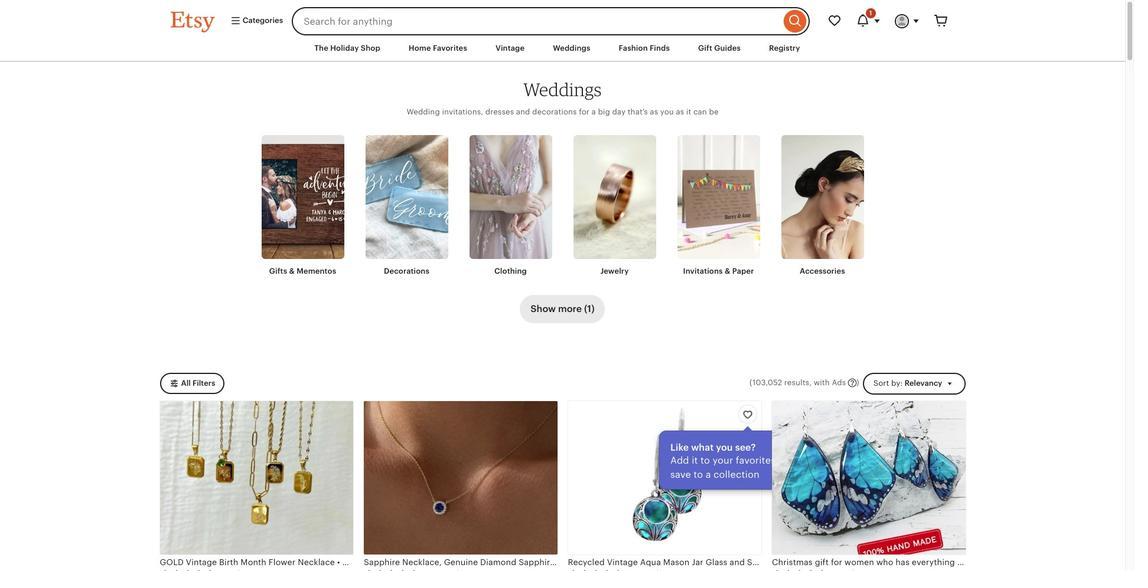Task type: describe. For each thing, give the bounding box(es) containing it.
see?
[[735, 443, 756, 454]]

categories banner
[[149, 0, 976, 35]]

home favorites
[[409, 44, 467, 53]]

mason
[[663, 559, 690, 568]]

accessories link
[[781, 136, 864, 277]]

what
[[691, 443, 714, 454]]

aqua
[[640, 559, 661, 568]]

registry link
[[760, 38, 809, 59]]

jewelry link
[[573, 136, 656, 277]]

0 horizontal spatial it
[[686, 108, 691, 117]]

christmas gift for women who has everything handmade earrings image
[[772, 402, 966, 556]]

sort by: relevancy
[[874, 379, 943, 388]]

5 out of 5 stars image for sapphire necklace, genuine diamond sapphire necklace, minimalist necklace, emerald necklace, september birthstone necklace, christmas gifts "image"
[[364, 571, 419, 572]]

invitations,
[[442, 108, 483, 117]]

gifts & mementos
[[269, 267, 336, 276]]

earrings
[[1004, 559, 1037, 568]]

103,052
[[753, 379, 782, 388]]

invitations
[[683, 267, 723, 276]]

1
[[870, 9, 872, 17]]

decorations
[[384, 267, 430, 276]]

christmas
[[772, 559, 813, 568]]

Search for anything text field
[[292, 7, 781, 35]]

invitations & paper link
[[677, 136, 760, 277]]

favorites
[[736, 456, 776, 467]]

gift guides link
[[690, 38, 750, 59]]

the holiday shop
[[315, 44, 380, 53]]

show more (1) button
[[520, 295, 605, 324]]

accessories
[[800, 267, 845, 276]]

)
[[857, 379, 859, 388]]

gift guides
[[698, 44, 741, 53]]

weddings link
[[544, 38, 599, 59]]

can
[[694, 108, 707, 117]]

shop
[[361, 44, 380, 53]]

0 vertical spatial and
[[516, 108, 530, 117]]

collection
[[714, 470, 760, 481]]

recycled vintage aqua mason jar glass and sterling silver vintage lace lever back earrings image
[[568, 402, 762, 556]]

0 vertical spatial to
[[701, 456, 710, 467]]

1 vertical spatial to
[[694, 470, 703, 481]]

none search field inside the "categories" banner
[[292, 7, 810, 35]]

home favorites link
[[400, 38, 476, 59]]

home
[[409, 44, 431, 53]]

menu bar containing the holiday shop
[[149, 35, 976, 62]]

show
[[531, 303, 556, 315]]

holiday
[[330, 44, 359, 53]]

relevancy
[[905, 379, 943, 388]]

with ads
[[814, 379, 846, 388]]

sapphire necklace, genuine diamond sapphire necklace, minimalist necklace, emerald necklace, september birthstone necklace, christmas gifts image
[[364, 402, 557, 556]]

a inside the like what you see? add it to your favorites and save to a collection
[[706, 470, 711, 481]]

fashion finds link
[[610, 38, 679, 59]]

( 103,052 results,
[[750, 379, 812, 388]]

clothing link
[[469, 136, 552, 277]]

decorations
[[532, 108, 577, 117]]

save
[[671, 470, 691, 481]]

0 horizontal spatial vintage
[[496, 44, 525, 53]]

0 vertical spatial a
[[592, 108, 596, 117]]

vintage link
[[487, 38, 534, 59]]

2 as from the left
[[676, 108, 684, 117]]

0 horizontal spatial you
[[660, 108, 674, 117]]

ads
[[832, 379, 846, 388]]

the
[[315, 44, 328, 53]]

sterling
[[747, 559, 779, 568]]

gifts & mementos link
[[261, 136, 344, 277]]

favorites
[[433, 44, 467, 53]]

1 horizontal spatial for
[[831, 559, 843, 568]]

your
[[713, 456, 733, 467]]

& for invitations
[[725, 267, 731, 276]]

tooltip containing like what you see?
[[659, 428, 837, 491]]

guides
[[714, 44, 741, 53]]

women
[[845, 559, 874, 568]]

all filters
[[181, 379, 215, 388]]

silver
[[781, 559, 804, 568]]

invitations & paper
[[683, 267, 754, 276]]

big
[[598, 108, 610, 117]]

be
[[709, 108, 719, 117]]



Task type: vqa. For each thing, say whether or not it's contained in the screenshot.
'Glass'
yes



Task type: locate. For each thing, give the bounding box(es) containing it.
weddings
[[553, 44, 591, 53], [524, 79, 602, 101]]

for right gift
[[831, 559, 843, 568]]

by:
[[892, 379, 903, 388]]

it inside the like what you see? add it to your favorites and save to a collection
[[692, 456, 698, 467]]

(1)
[[584, 303, 595, 315]]

lever
[[861, 559, 883, 568]]

None search field
[[292, 7, 810, 35]]

for left big
[[579, 108, 590, 117]]

everything
[[912, 559, 955, 568]]

gold vintage birth month flower necklace • best friend gift • flower square zodiac pendant • waterproof • customized jewelry • gift for her image
[[160, 402, 353, 556]]

1 vertical spatial you
[[716, 443, 733, 454]]

wedding invitations, dresses and decorations for a big day that's as you as it can be
[[407, 108, 719, 117]]

0 vertical spatial weddings
[[553, 44, 591, 53]]

a left big
[[592, 108, 596, 117]]

vintage down search for anything text field
[[496, 44, 525, 53]]

registry
[[769, 44, 800, 53]]

who
[[877, 559, 894, 568]]

2 horizontal spatial and
[[778, 456, 796, 467]]

decorations link
[[365, 136, 448, 277]]

as left can
[[676, 108, 684, 117]]

jewelry
[[601, 267, 629, 276]]

day
[[612, 108, 626, 117]]

with
[[814, 379, 830, 388]]

2 5 out of 5 stars image from the left
[[364, 571, 419, 572]]

5 out of 5 stars image for the recycled vintage aqua mason jar glass and sterling silver vintage lace lever back earrings image
[[568, 571, 624, 572]]

like
[[671, 443, 689, 454]]

tooltip
[[659, 428, 837, 491]]

glass
[[706, 559, 728, 568]]

0 vertical spatial you
[[660, 108, 674, 117]]

weddings up wedding invitations, dresses and decorations for a big day that's as you as it can be
[[524, 79, 602, 101]]

the holiday shop link
[[306, 38, 389, 59]]

has
[[896, 559, 910, 568]]

and right 'glass'
[[730, 559, 745, 568]]

1 & from the left
[[289, 267, 295, 276]]

categories
[[241, 16, 283, 25]]

& left paper
[[725, 267, 731, 276]]

1 button
[[849, 7, 888, 35]]

recycled vintage aqua mason jar glass and sterling silver vintage lace lever back earrings
[[568, 559, 939, 568]]

1 horizontal spatial as
[[676, 108, 684, 117]]

menu bar
[[149, 35, 976, 62]]

sort
[[874, 379, 889, 388]]

5 out of 5 stars image
[[160, 571, 215, 572], [364, 571, 419, 572], [568, 571, 624, 572], [772, 571, 828, 572]]

lace
[[839, 559, 858, 568]]

show more (1)
[[531, 303, 595, 315]]

all filters button
[[160, 373, 224, 395]]

back
[[885, 559, 904, 568]]

it left can
[[686, 108, 691, 117]]

vintage left aqua
[[607, 559, 638, 568]]

1 horizontal spatial it
[[692, 456, 698, 467]]

5 out of 5 stars image for gold vintage birth month flower necklace • best friend gift • flower square zodiac pendant • waterproof • customized jewelry • gift for her image
[[160, 571, 215, 572]]

you inside the like what you see? add it to your favorites and save to a collection
[[716, 443, 733, 454]]

1 horizontal spatial and
[[730, 559, 745, 568]]

1 vertical spatial it
[[692, 456, 698, 467]]

and right dresses
[[516, 108, 530, 117]]

jar
[[692, 559, 704, 568]]

it
[[686, 108, 691, 117], [692, 456, 698, 467]]

filters
[[193, 379, 215, 388]]

0 horizontal spatial and
[[516, 108, 530, 117]]

0 vertical spatial for
[[579, 108, 590, 117]]

finds
[[650, 44, 670, 53]]

a right save
[[706, 470, 711, 481]]

wedding
[[407, 108, 440, 117]]

you up the your
[[716, 443, 733, 454]]

1 horizontal spatial you
[[716, 443, 733, 454]]

0 horizontal spatial for
[[579, 108, 590, 117]]

1 horizontal spatial a
[[706, 470, 711, 481]]

weddings inside menu bar
[[553, 44, 591, 53]]

paper
[[732, 267, 754, 276]]

gift
[[698, 44, 713, 53]]

fashion
[[619, 44, 648, 53]]

to right save
[[694, 470, 703, 481]]

&
[[289, 267, 295, 276], [725, 267, 731, 276]]

5 out of 5 stars image for christmas gift for women who has everything handmade earrings image
[[772, 571, 828, 572]]

3 5 out of 5 stars image from the left
[[568, 571, 624, 572]]

1 5 out of 5 stars image from the left
[[160, 571, 215, 572]]

and right favorites at right bottom
[[778, 456, 796, 467]]

& inside the gifts & mementos link
[[289, 267, 295, 276]]

vintage left "lace"
[[806, 559, 837, 568]]

1 as from the left
[[650, 108, 658, 117]]

1 horizontal spatial vintage
[[607, 559, 638, 568]]

fashion finds
[[619, 44, 670, 53]]

as
[[650, 108, 658, 117], [676, 108, 684, 117]]

& inside invitations & paper link
[[725, 267, 731, 276]]

& right gifts at the left of page
[[289, 267, 295, 276]]

2 vertical spatial and
[[730, 559, 745, 568]]

add
[[671, 456, 689, 467]]

earrings
[[906, 559, 939, 568]]

dresses
[[486, 108, 514, 117]]

more
[[558, 303, 582, 315]]

1 horizontal spatial &
[[725, 267, 731, 276]]

handmade
[[958, 559, 1001, 568]]

2 horizontal spatial vintage
[[806, 559, 837, 568]]

and inside the like what you see? add it to your favorites and save to a collection
[[778, 456, 796, 467]]

weddings down the "categories" banner
[[553, 44, 591, 53]]

gifts
[[269, 267, 287, 276]]

mementos
[[297, 267, 336, 276]]

1 vertical spatial for
[[831, 559, 843, 568]]

you
[[660, 108, 674, 117], [716, 443, 733, 454]]

to down what
[[701, 456, 710, 467]]

vintage
[[496, 44, 525, 53], [607, 559, 638, 568], [806, 559, 837, 568]]

0 horizontal spatial &
[[289, 267, 295, 276]]

& for gifts
[[289, 267, 295, 276]]

categories button
[[221, 11, 288, 32]]

to
[[701, 456, 710, 467], [694, 470, 703, 481]]

and
[[516, 108, 530, 117], [778, 456, 796, 467], [730, 559, 745, 568]]

that's
[[628, 108, 648, 117]]

2 & from the left
[[725, 267, 731, 276]]

0 horizontal spatial as
[[650, 108, 658, 117]]

1 vertical spatial a
[[706, 470, 711, 481]]

for
[[579, 108, 590, 117], [831, 559, 843, 568]]

you right that's
[[660, 108, 674, 117]]

all
[[181, 379, 191, 388]]

clothing
[[495, 267, 527, 276]]

gift
[[815, 559, 829, 568]]

(
[[750, 379, 752, 388]]

1 vertical spatial weddings
[[524, 79, 602, 101]]

christmas gift for women who has everything handmade earrings
[[772, 559, 1037, 568]]

as right that's
[[650, 108, 658, 117]]

like what you see? add it to your favorites and save to a collection
[[671, 443, 796, 481]]

0 vertical spatial it
[[686, 108, 691, 117]]

results,
[[785, 379, 812, 388]]

4 5 out of 5 stars image from the left
[[772, 571, 828, 572]]

recycled
[[568, 559, 605, 568]]

1 vertical spatial and
[[778, 456, 796, 467]]

a
[[592, 108, 596, 117], [706, 470, 711, 481]]

0 horizontal spatial a
[[592, 108, 596, 117]]

it down what
[[692, 456, 698, 467]]



